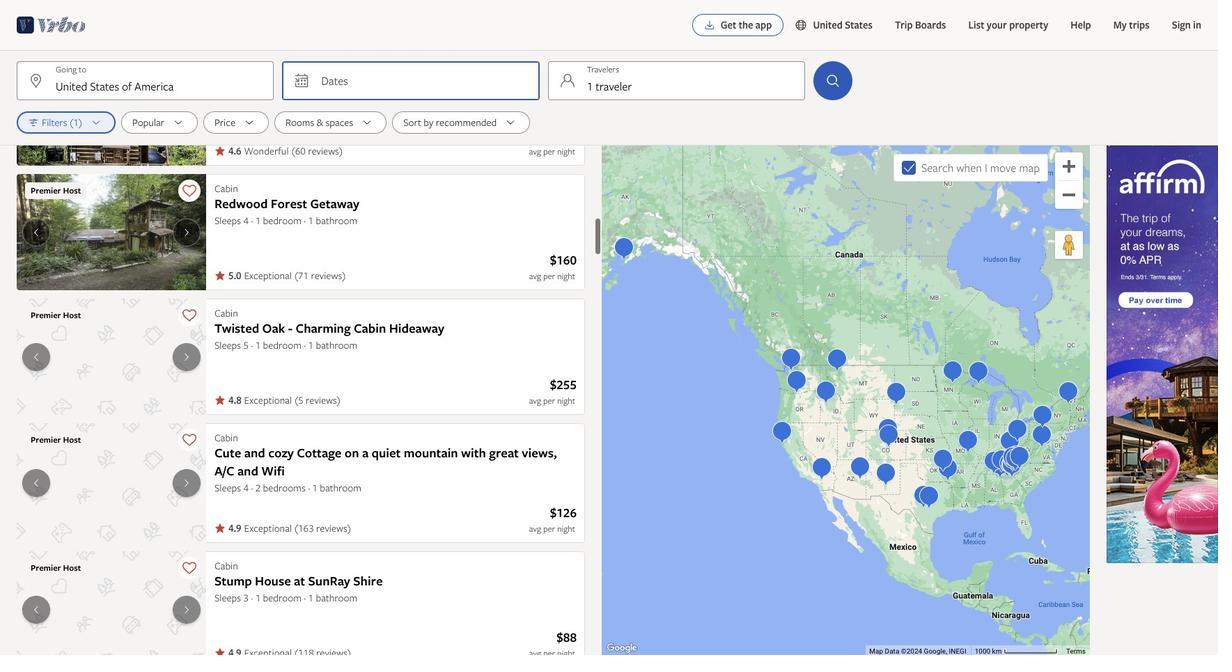 Task type: describe. For each thing, give the bounding box(es) containing it.
image of cozy pet-friendly cabin with lovely forested views and hot tub, convenient to the parkway image
[[17, 46, 206, 166]]

avg for $255
[[530, 395, 541, 407]]

cabin redwood forest getaway sleeps 4 · 1 bedroom · 1 bathroom
[[215, 182, 360, 227]]

price
[[215, 116, 236, 129]]

night for $126
[[558, 523, 576, 535]]

1 avg from the top
[[530, 146, 541, 157]]

sleeps inside cabin stump house at sunray shire sleeps 3 · 1 bedroom · 1 bathroom
[[215, 592, 241, 605]]

cottage
[[297, 445, 342, 462]]

app
[[756, 18, 772, 31]]

by
[[424, 116, 434, 129]]

· down the redwood
[[251, 214, 253, 227]]

(163
[[295, 522, 314, 535]]

show previous image for cozy pet-friendly cabin with lovely forested views and hot tub, convenient to the parkway image
[[28, 100, 45, 111]]

sign in
[[1173, 18, 1202, 31]]

united for united states
[[814, 18, 843, 31]]

host for redwood
[[63, 185, 81, 197]]

traveler
[[596, 79, 632, 94]]

download the app button image
[[704, 20, 715, 31]]

living room w/ smart tv, gas fireplace, foosball table, and bunk nook image
[[17, 299, 206, 415]]

per for $126
[[543, 523, 555, 535]]

night for $255
[[558, 395, 576, 407]]

0 vertical spatial and
[[244, 445, 265, 462]]

$255
[[550, 376, 577, 394]]

premier for stump
[[31, 562, 61, 574]]

1 down charming
[[308, 339, 314, 352]]

trip
[[895, 18, 913, 31]]

search image
[[825, 72, 842, 89]]

$160
[[550, 252, 577, 269]]

a
[[362, 445, 369, 462]]

· right "5"
[[251, 339, 253, 352]]

bathroom inside cabin twisted oak - charming cabin hideaway sleeps 5 · 1 bedroom · 1 bathroom
[[316, 339, 358, 352]]

cute
[[215, 445, 241, 462]]

cabin twisted oak - charming cabin hideaway sleeps 5 · 1 bedroom · 1 bathroom
[[215, 307, 445, 352]]

per for $255
[[543, 395, 555, 407]]

with
[[461, 445, 486, 462]]

on
[[345, 445, 359, 462]]

forest
[[271, 195, 307, 213]]

my trips link
[[1103, 11, 1161, 39]]

1 traveler button
[[548, 61, 806, 100]]

4.6
[[229, 144, 241, 157]]

avg per night
[[530, 146, 576, 157]]

a/c
[[215, 463, 235, 480]]

4 inside cabin cute and cozy cottage on a quiet mountain with great views, a/c and wifi sleeps 4 · 2 bedrooms · 1 bathroom
[[244, 482, 249, 495]]

$255 avg per night
[[530, 376, 577, 407]]

cabin for 1
[[215, 182, 238, 195]]

host for twisted
[[63, 309, 81, 321]]

bedroom inside cabin redwood forest getaway sleeps 4 · 1 bedroom · 1 bathroom
[[263, 214, 302, 227]]

avg for $160
[[530, 270, 541, 282]]

2
[[256, 482, 261, 495]]

4.6 wonderful (60 reviews)
[[229, 144, 343, 157]]

$126
[[550, 505, 577, 522]]

1 traveler
[[587, 79, 632, 94]]

oak
[[262, 320, 285, 337]]

(5
[[295, 394, 304, 407]]

getaway
[[310, 195, 360, 213]]

sort by recommended button
[[393, 111, 530, 134]]

sleeps inside cabin twisted oak - charming cabin hideaway sleeps 5 · 1 bedroom · 1 bathroom
[[215, 339, 241, 352]]

help
[[1071, 18, 1092, 31]]

show previous image for redwood forest getaway image
[[28, 227, 45, 238]]

1 down getaway at the top of page
[[308, 214, 314, 227]]

rooms & spaces
[[286, 116, 353, 129]]

(71
[[295, 269, 309, 282]]

1 xsmall image from the top
[[215, 146, 226, 157]]

4.9
[[229, 522, 241, 535]]

of
[[122, 79, 132, 94]]

wifi
[[262, 463, 285, 480]]

get the app
[[721, 18, 772, 31]]

show next image for redwood forest getaway image
[[178, 227, 195, 238]]

property grounds image
[[17, 424, 206, 544]]

1 right the 3
[[256, 592, 261, 605]]

united states of america button
[[17, 61, 274, 100]]

· down forest
[[304, 214, 306, 227]]

host for cute
[[63, 434, 81, 446]]

boards
[[916, 18, 947, 31]]

1 per from the top
[[543, 146, 555, 157]]

shire
[[353, 573, 383, 590]]

reviews) for cozy
[[316, 522, 351, 535]]

sort by recommended
[[404, 116, 497, 129]]

exceptional for 1
[[244, 394, 292, 407]]

1 inside cabin cute and cozy cottage on a quiet mountain with great views, a/c and wifi sleeps 4 · 2 bedrooms · 1 bathroom
[[312, 482, 318, 495]]

avg for $126
[[530, 523, 541, 535]]

popular button
[[121, 111, 198, 134]]

· down at
[[304, 592, 306, 605]]

show next image for stump house at sunray shire image
[[178, 605, 195, 616]]

rooms & spaces button
[[275, 111, 387, 134]]

show next image for     cute and cozy cottage on a quiet mountain with great views, a/c and wifi image
[[178, 478, 195, 489]]

help link
[[1060, 11, 1103, 39]]

trips
[[1130, 18, 1150, 31]]

zendo & tower image
[[17, 174, 206, 291]]

bedroom inside cabin twisted oak - charming cabin hideaway sleeps 5 · 1 bedroom · 1 bathroom
[[263, 339, 302, 352]]

vrbo logo image
[[17, 14, 86, 36]]

reviews) right (60
[[308, 144, 343, 157]]

get the app link
[[692, 14, 784, 36]]

my trips
[[1114, 18, 1150, 31]]

wonderful
[[244, 144, 289, 157]]

united states button
[[784, 11, 884, 39]]

sunray
[[308, 573, 350, 590]]

states for united states
[[845, 18, 873, 31]]

premier host for stump house at sunray shire
[[31, 562, 81, 574]]

my
[[1114, 18, 1127, 31]]

mountain
[[404, 445, 458, 462]]

5
[[244, 339, 249, 352]]

$88
[[557, 629, 577, 647]]

xsmall image for stump house at sunray shire
[[215, 648, 226, 656]]

4.8 exceptional (5 reviews)
[[229, 394, 341, 407]]

i
[[985, 160, 988, 176]]



Task type: vqa. For each thing, say whether or not it's contained in the screenshot.


Task type: locate. For each thing, give the bounding box(es) containing it.
show next image for twisted oak - charming cabin hideaway image
[[178, 352, 195, 363]]

united states of america
[[56, 79, 174, 94]]

1 vertical spatial bedroom
[[263, 339, 302, 352]]

search
[[922, 160, 954, 176]]

the
[[739, 18, 754, 31]]

america
[[135, 79, 174, 94]]

4 host from the top
[[63, 562, 81, 574]]

night
[[558, 146, 576, 157], [558, 270, 576, 282], [558, 395, 576, 407], [558, 523, 576, 535]]

2 premier from the top
[[31, 309, 61, 321]]

1 left "traveler"
[[587, 79, 593, 94]]

night for $160
[[558, 270, 576, 282]]

0 vertical spatial united
[[814, 18, 843, 31]]

5.0 exceptional (71 reviews)
[[229, 269, 346, 282]]

(60
[[292, 144, 306, 157]]

4.8
[[229, 394, 242, 407]]

bedroom
[[263, 214, 302, 227], [263, 339, 302, 352], [263, 592, 302, 605]]

bathroom inside cabin redwood forest getaway sleeps 4 · 1 bedroom · 1 bathroom
[[316, 214, 358, 227]]

united for united states of america
[[56, 79, 87, 94]]

at
[[294, 573, 305, 590]]

&
[[317, 116, 323, 129]]

1 xsmall image from the top
[[215, 395, 226, 406]]

rooms
[[286, 116, 314, 129]]

-
[[288, 320, 293, 337]]

cabin for 3
[[215, 560, 238, 573]]

reviews) right (71
[[311, 269, 346, 282]]

3 premier host from the top
[[31, 434, 81, 446]]

and up wifi
[[244, 445, 265, 462]]

sleeps down stump at bottom left
[[215, 592, 241, 605]]

5.0
[[229, 269, 241, 282]]

stump house waterfall image
[[17, 552, 206, 656]]

cabin
[[215, 182, 238, 195], [215, 307, 238, 320], [354, 320, 386, 337], [215, 431, 238, 445], [215, 560, 238, 573]]

0 vertical spatial 4
[[244, 214, 249, 227]]

4 avg from the top
[[530, 523, 541, 535]]

cabin inside cabin cute and cozy cottage on a quiet mountain with great views, a/c and wifi sleeps 4 · 2 bedrooms · 1 bathroom
[[215, 431, 238, 445]]

great
[[489, 445, 519, 462]]

cozy
[[268, 445, 294, 462]]

0 horizontal spatial states
[[90, 79, 119, 94]]

reviews) right (163
[[316, 522, 351, 535]]

1 vertical spatial 4
[[244, 482, 249, 495]]

bedroom down 'house'
[[263, 592, 302, 605]]

1 vertical spatial states
[[90, 79, 119, 94]]

4.9 exceptional (163 reviews)
[[229, 522, 351, 535]]

show previous image for stump house at sunray shire image
[[28, 605, 45, 616]]

4 night from the top
[[558, 523, 576, 535]]

avg inside $126 avg per night
[[530, 523, 541, 535]]

xsmall image left 4.6
[[215, 146, 226, 157]]

1 horizontal spatial states
[[845, 18, 873, 31]]

· down charming
[[304, 339, 306, 352]]

bathroom inside cabin cute and cozy cottage on a quiet mountain with great views, a/c and wifi sleeps 4 · 2 bedrooms · 1 bathroom
[[320, 482, 362, 495]]

3 sleeps from the top
[[215, 482, 241, 495]]

get
[[721, 18, 737, 31]]

· right bedrooms
[[308, 482, 310, 495]]

cabin for sleeps
[[215, 307, 238, 320]]

2 sleeps from the top
[[215, 339, 241, 352]]

cabin down 4.9
[[215, 560, 238, 573]]

filters
[[42, 116, 67, 129]]

3 avg from the top
[[530, 395, 541, 407]]

1
[[587, 79, 593, 94], [256, 214, 261, 227], [308, 214, 314, 227], [256, 339, 261, 352], [308, 339, 314, 352], [312, 482, 318, 495], [256, 592, 261, 605], [308, 592, 314, 605]]

1 horizontal spatial united
[[814, 18, 843, 31]]

xsmall image left 4.9
[[215, 523, 226, 534]]

avg inside "$255 avg per night"
[[530, 395, 541, 407]]

2 bedroom from the top
[[263, 339, 302, 352]]

premier for redwood
[[31, 185, 61, 197]]

1 sleeps from the top
[[215, 214, 241, 227]]

2 host from the top
[[63, 309, 81, 321]]

per inside $126 avg per night
[[543, 523, 555, 535]]

1 night from the top
[[558, 146, 576, 157]]

bedroom down forest
[[263, 214, 302, 227]]

1 exceptional from the top
[[244, 269, 292, 282]]

and up 2
[[238, 463, 259, 480]]

3 night from the top
[[558, 395, 576, 407]]

2 vertical spatial bedroom
[[263, 592, 302, 605]]

exceptional
[[244, 269, 292, 282], [244, 394, 292, 407], [244, 522, 292, 535]]

4 per from the top
[[543, 523, 555, 535]]

·
[[251, 214, 253, 227], [304, 214, 306, 227], [251, 339, 253, 352], [304, 339, 306, 352], [251, 482, 253, 495], [308, 482, 310, 495], [251, 592, 253, 605], [304, 592, 306, 605]]

in
[[1194, 18, 1202, 31]]

2 xsmall image from the top
[[215, 648, 226, 656]]

host
[[63, 185, 81, 197], [63, 309, 81, 321], [63, 434, 81, 446], [63, 562, 81, 574]]

2 night from the top
[[558, 270, 576, 282]]

per inside "$255 avg per night"
[[543, 395, 555, 407]]

3
[[244, 592, 249, 605]]

sort
[[404, 116, 422, 129]]

bedroom down -
[[263, 339, 302, 352]]

1 right bedrooms
[[312, 482, 318, 495]]

exceptional for and
[[244, 522, 292, 535]]

small image
[[795, 19, 814, 31]]

1 right "5"
[[256, 339, 261, 352]]

4 left 2
[[244, 482, 249, 495]]

price button
[[203, 111, 269, 134]]

bedroom inside cabin stump house at sunray shire sleeps 3 · 1 bedroom · 1 bathroom
[[263, 592, 302, 605]]

sign
[[1173, 18, 1192, 31]]

redwood
[[215, 195, 268, 213]]

1 vertical spatial united
[[56, 79, 87, 94]]

0 horizontal spatial united
[[56, 79, 87, 94]]

1 bedroom from the top
[[263, 214, 302, 227]]

reviews) right (5 on the left bottom
[[306, 394, 341, 407]]

popular
[[132, 116, 164, 129]]

4 inside cabin redwood forest getaway sleeps 4 · 1 bedroom · 1 bathroom
[[244, 214, 249, 227]]

4
[[244, 214, 249, 227], [244, 482, 249, 495]]

premier host up show previous image for     cute and cozy cottage on a quiet mountain with great views, a/c and wifi
[[31, 434, 81, 446]]

xsmall image for twisted oak - charming cabin hideaway
[[215, 395, 226, 406]]

xsmall image left 5.0
[[215, 270, 226, 282]]

2 per from the top
[[543, 270, 555, 282]]

0 vertical spatial states
[[845, 18, 873, 31]]

quiet
[[372, 445, 401, 462]]

premier host for cute and cozy cottage on a quiet mountain with great views, a/c and wifi
[[31, 434, 81, 446]]

premier host for redwood forest getaway
[[31, 185, 81, 197]]

cabin inside cabin stump house at sunray shire sleeps 3 · 1 bedroom · 1 bathroom
[[215, 560, 238, 573]]

2 avg from the top
[[530, 270, 541, 282]]

list your property link
[[958, 11, 1060, 39]]

recommended
[[436, 116, 497, 129]]

per for $160
[[543, 270, 555, 282]]

your
[[987, 18, 1008, 31]]

premier for cute
[[31, 434, 61, 446]]

1 inside dropdown button
[[587, 79, 593, 94]]

premier host for twisted oak - charming cabin hideaway
[[31, 309, 81, 321]]

bathroom down on
[[320, 482, 362, 495]]

xsmall image for cute and cozy cottage on a quiet mountain with great views, a/c and wifi
[[215, 523, 226, 534]]

1 host from the top
[[63, 185, 81, 197]]

cabin stump house at sunray shire sleeps 3 · 1 bedroom · 1 bathroom
[[215, 560, 383, 605]]

sign in button
[[1161, 11, 1213, 39]]

host for stump
[[63, 562, 81, 574]]

4 premier host from the top
[[31, 562, 81, 574]]

3 premier from the top
[[31, 434, 61, 446]]

united up search image
[[814, 18, 843, 31]]

xsmall image
[[215, 395, 226, 406], [215, 648, 226, 656]]

4 sleeps from the top
[[215, 592, 241, 605]]

bathroom down sunray
[[316, 592, 358, 605]]

4 premier from the top
[[31, 562, 61, 574]]

premier up show previous image for     cute and cozy cottage on a quiet mountain with great views, a/c and wifi
[[31, 434, 61, 446]]

premier host up show previous image for stump house at sunray shire
[[31, 562, 81, 574]]

united inside "button"
[[814, 18, 843, 31]]

0 vertical spatial bedroom
[[263, 214, 302, 227]]

1 vertical spatial and
[[238, 463, 259, 480]]

(1)
[[70, 116, 82, 129]]

show previous image for twisted oak - charming cabin hideaway image
[[28, 352, 45, 363]]

3 bedroom from the top
[[263, 592, 302, 605]]

search when i move map
[[922, 160, 1040, 176]]

group containing redwood forest getaway
[[0, 0, 602, 656]]

avg inside $160 avg per night
[[530, 270, 541, 282]]

united states
[[814, 18, 873, 31]]

premier up the show previous image for twisted oak - charming cabin hideaway
[[31, 309, 61, 321]]

0 vertical spatial exceptional
[[244, 269, 292, 282]]

cabin cute and cozy cottage on a quiet mountain with great views, a/c and wifi sleeps 4 · 2 bedrooms · 1 bathroom
[[215, 431, 557, 495]]

exceptional right 5.0
[[244, 269, 292, 282]]

states inside "button"
[[845, 18, 873, 31]]

sleeps left "5"
[[215, 339, 241, 352]]

cabin inside cabin redwood forest getaway sleeps 4 · 1 bedroom · 1 bathroom
[[215, 182, 238, 195]]

2 exceptional from the top
[[244, 394, 292, 407]]

sleeps inside cabin redwood forest getaway sleeps 4 · 1 bedroom · 1 bathroom
[[215, 214, 241, 227]]

premier up show previous image for redwood forest getaway
[[31, 185, 61, 197]]

4 down the redwood
[[244, 214, 249, 227]]

states left of
[[90, 79, 119, 94]]

3 exceptional from the top
[[244, 522, 292, 535]]

night inside $126 avg per night
[[558, 523, 576, 535]]

list your property
[[969, 18, 1049, 31]]

3 host from the top
[[63, 434, 81, 446]]

stump
[[215, 573, 252, 590]]

cabin for quiet
[[215, 431, 238, 445]]

2 4 from the top
[[244, 482, 249, 495]]

filters (1) button
[[17, 111, 116, 134]]

0 vertical spatial xsmall image
[[215, 395, 226, 406]]

xsmall image
[[215, 146, 226, 157], [215, 270, 226, 282], [215, 523, 226, 534]]

cabin down 5.0
[[215, 307, 238, 320]]

bathroom down charming
[[316, 339, 358, 352]]

premier host up show previous image for redwood forest getaway
[[31, 185, 81, 197]]

sleeps
[[215, 214, 241, 227], [215, 339, 241, 352], [215, 482, 241, 495], [215, 592, 241, 605]]

2 vertical spatial exceptional
[[244, 522, 292, 535]]

bathroom down getaway at the top of page
[[316, 214, 358, 227]]

filters (1)
[[42, 116, 82, 129]]

$160 avg per night
[[530, 252, 577, 282]]

1 premier from the top
[[31, 185, 61, 197]]

night inside "$255 avg per night"
[[558, 395, 576, 407]]

2 premier host from the top
[[31, 309, 81, 321]]

google image
[[606, 642, 639, 656]]

1 down the redwood
[[256, 214, 261, 227]]

sleeps down a/c
[[215, 482, 241, 495]]

1 vertical spatial xsmall image
[[215, 270, 226, 282]]

1 vertical spatial exceptional
[[244, 394, 292, 407]]

united up (1)
[[56, 79, 87, 94]]

cabin up a/c
[[215, 431, 238, 445]]

property
[[1010, 18, 1049, 31]]

xsmall image for redwood forest getaway
[[215, 270, 226, 282]]

bathroom inside cabin stump house at sunray shire sleeps 3 · 1 bedroom · 1 bathroom
[[316, 592, 358, 605]]

states left trip
[[845, 18, 873, 31]]

$126 avg per night
[[530, 505, 577, 535]]

exceptional left (5 on the left bottom
[[244, 394, 292, 407]]

per inside $160 avg per night
[[543, 270, 555, 282]]

sleeps inside cabin cute and cozy cottage on a quiet mountain with great views, a/c and wifi sleeps 4 · 2 bedrooms · 1 bathroom
[[215, 482, 241, 495]]

1 down sunray
[[308, 592, 314, 605]]

· right the 3
[[251, 592, 253, 605]]

per
[[543, 146, 555, 157], [543, 270, 555, 282], [543, 395, 555, 407], [543, 523, 555, 535]]

premier for twisted
[[31, 309, 61, 321]]

2 vertical spatial xsmall image
[[215, 523, 226, 534]]

states inside dropdown button
[[90, 79, 119, 94]]

twisted
[[215, 320, 259, 337]]

show previous image for     cute and cozy cottage on a quiet mountain with great views, a/c and wifi image
[[28, 478, 45, 489]]

united inside dropdown button
[[56, 79, 87, 94]]

bedrooms
[[263, 482, 306, 495]]

reviews) for -
[[306, 394, 341, 407]]

cabin down 4.6
[[215, 182, 238, 195]]

night inside $160 avg per night
[[558, 270, 576, 282]]

bathroom
[[316, 214, 358, 227], [316, 339, 358, 352], [320, 482, 362, 495], [316, 592, 358, 605]]

reviews) for getaway
[[311, 269, 346, 282]]

views,
[[522, 445, 557, 462]]

trip boards link
[[884, 11, 958, 39]]

0 vertical spatial xsmall image
[[215, 146, 226, 157]]

states for united states of america
[[90, 79, 119, 94]]

hideaway
[[389, 320, 445, 337]]

1 premier host from the top
[[31, 185, 81, 197]]

house
[[255, 573, 291, 590]]

cabin right charming
[[354, 320, 386, 337]]

· left 2
[[251, 482, 253, 495]]

1 4 from the top
[[244, 214, 249, 227]]

3 xsmall image from the top
[[215, 523, 226, 534]]

1 vertical spatial xsmall image
[[215, 648, 226, 656]]

trip boards
[[895, 18, 947, 31]]

2 xsmall image from the top
[[215, 270, 226, 282]]

group
[[0, 0, 602, 656]]

sleeps down the redwood
[[215, 214, 241, 227]]

map
[[1020, 160, 1040, 176]]

charming
[[296, 320, 351, 337]]

move
[[991, 160, 1017, 176]]

premier up show previous image for stump house at sunray shire
[[31, 562, 61, 574]]

3 per from the top
[[543, 395, 555, 407]]

premier host up the show previous image for twisted oak - charming cabin hideaway
[[31, 309, 81, 321]]

exceptional right 4.9
[[244, 522, 292, 535]]

map region
[[602, 146, 1091, 656]]



